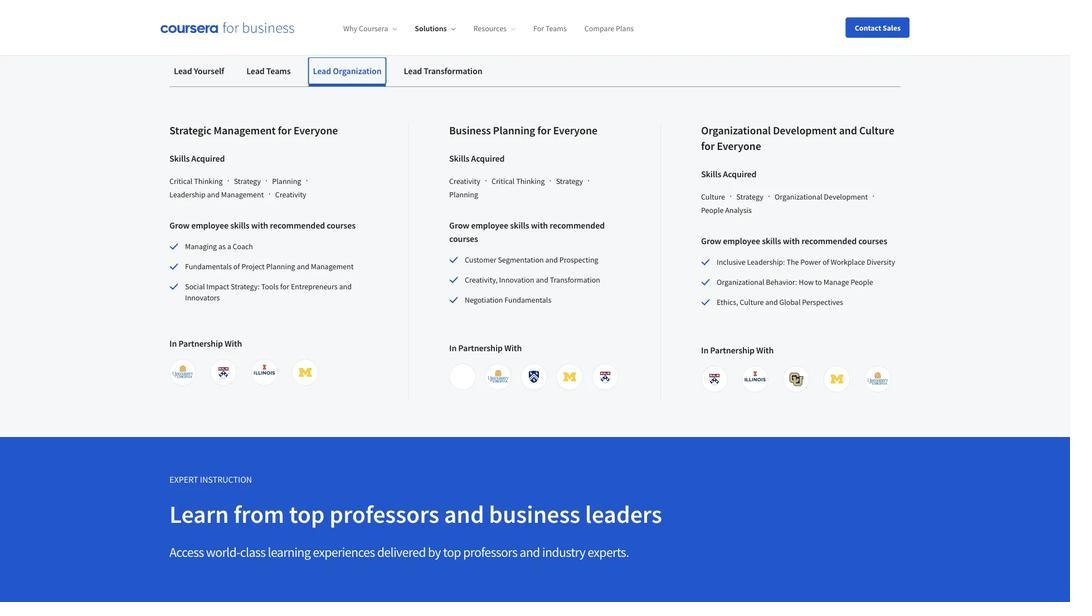 Task type: describe. For each thing, give the bounding box(es) containing it.
0 horizontal spatial top
[[289, 498, 325, 529]]

resources
[[474, 24, 507, 34]]

in partnership with for strategic management for everyone
[[169, 338, 242, 349]]

acquired for strategic
[[191, 153, 225, 164]]

why coursera
[[343, 24, 388, 34]]

acquired for organizational
[[723, 168, 757, 179]]

managing as a coach
[[185, 241, 253, 251]]

by
[[428, 544, 441, 561]]

access world-class learning experiences delivered by top professors and industry experts.
[[169, 544, 629, 561]]

project
[[241, 261, 265, 271]]

1 horizontal spatial professors
[[463, 544, 517, 561]]

with for management
[[251, 220, 268, 231]]

grow employee skills with recommended courses for management
[[169, 220, 356, 231]]

contact
[[855, 23, 881, 33]]

strategic
[[169, 123, 211, 137]]

world-
[[206, 544, 240, 561]]

lead yourself button
[[169, 57, 229, 84]]

solutions
[[415, 24, 447, 34]]

manage
[[824, 277, 849, 287]]

2 horizontal spatial university of pennsylvania (wharton) logo image
[[704, 368, 726, 390]]

leaders
[[585, 498, 662, 529]]

recommended for development
[[802, 235, 857, 246]]

grow for strategic management for everyone
[[169, 220, 190, 231]]

industry
[[542, 544, 585, 561]]

expert
[[169, 474, 198, 485]]

grow employee skills with recommended courses for development
[[701, 235, 887, 246]]

skills for development
[[762, 235, 781, 246]]

tools
[[261, 282, 279, 292]]

skills acquired for strategic
[[169, 153, 225, 164]]

strategy planning
[[449, 176, 583, 200]]

1 horizontal spatial of
[[823, 257, 829, 267]]

for
[[533, 24, 544, 34]]

why
[[343, 24, 357, 34]]

inclusive leadership: the power of workplace diversity
[[717, 257, 895, 267]]

instruction
[[200, 474, 252, 485]]

access
[[169, 544, 204, 561]]

lead for lead organization
[[313, 65, 331, 76]]

customer segmentation and prospecting
[[465, 255, 599, 265]]

business
[[449, 123, 491, 137]]

2 critical thinking from the left
[[492, 176, 545, 186]]

coursera
[[359, 24, 388, 34]]

teams for for teams
[[546, 24, 567, 34]]

university of michigan image for organizational development and culture for everyone
[[826, 368, 848, 390]]

a
[[227, 241, 231, 251]]

contact sales
[[855, 23, 901, 33]]

prospecting
[[560, 255, 599, 265]]

resources link
[[474, 24, 516, 34]]

organization
[[333, 65, 382, 76]]

managing
[[185, 241, 217, 251]]

leadership
[[169, 190, 206, 200]]

1 critical from the left
[[169, 176, 193, 186]]

lead teams button
[[242, 57, 295, 84]]

university of colorado boulder image
[[785, 368, 807, 390]]

with for planning
[[505, 342, 522, 353]]

skills for management
[[230, 220, 250, 231]]

coach
[[233, 241, 253, 251]]

inclusive
[[717, 257, 746, 267]]

diversity
[[867, 257, 895, 267]]

workplace
[[831, 257, 865, 267]]

customer
[[465, 255, 496, 265]]

0 vertical spatial professors
[[330, 498, 439, 529]]

for teams
[[533, 24, 567, 34]]

content tabs tab list
[[169, 57, 901, 86]]

acquired for business
[[471, 153, 505, 164]]

partnership for organizational development and culture for everyone
[[710, 345, 755, 356]]

strategic management for everyone
[[169, 123, 338, 137]]

power
[[801, 257, 821, 267]]

2 vertical spatial management
[[311, 261, 354, 271]]

compare plans
[[585, 24, 634, 34]]

ethics,
[[717, 297, 738, 307]]

entrepreneurs
[[291, 282, 338, 292]]

illinios image
[[253, 361, 276, 384]]

with for development
[[783, 235, 800, 246]]

how
[[799, 277, 814, 287]]

transformation inside lead transformation button
[[424, 65, 482, 76]]

employee for organizational
[[723, 235, 760, 246]]

learning
[[268, 544, 311, 561]]

everyone for business planning for everyone
[[553, 123, 598, 137]]

perspectives
[[802, 297, 843, 307]]

in for strategic management for everyone
[[169, 338, 177, 349]]

organizational development people analysis
[[701, 192, 868, 215]]

ethics, culture and global perspectives
[[717, 297, 843, 307]]

strategy for organizational
[[737, 192, 764, 202]]

lead teams
[[246, 65, 291, 76]]

class
[[240, 544, 266, 561]]

as
[[218, 241, 226, 251]]

negotiation fundamentals
[[465, 295, 551, 305]]

social impact strategy: tools for entrepreneurs and innovators
[[185, 282, 352, 303]]

teams for lead teams
[[266, 65, 291, 76]]

lead yourself
[[174, 65, 224, 76]]

to
[[815, 277, 822, 287]]

fundamentals of project planning and management
[[185, 261, 354, 271]]

analysis
[[725, 205, 752, 215]]

with for development
[[756, 345, 774, 356]]

global
[[780, 297, 801, 307]]

2 thinking from the left
[[516, 176, 545, 186]]

1 vertical spatial creativity
[[275, 190, 306, 200]]

2 horizontal spatial image 198 image
[[867, 368, 889, 390]]

with for planning
[[531, 220, 548, 231]]

0 horizontal spatial fundamentals
[[185, 261, 232, 271]]

1 horizontal spatial culture
[[740, 297, 764, 307]]

lead transformation button
[[399, 57, 487, 84]]

2 critical from the left
[[492, 176, 515, 186]]

1 thinking from the left
[[194, 176, 223, 186]]

negotiation
[[465, 295, 503, 305]]

planning inside 'strategy planning'
[[449, 190, 478, 200]]

partnership for strategic management for everyone
[[179, 338, 223, 349]]

development for organizational development people analysis
[[824, 192, 868, 202]]

compare
[[585, 24, 614, 34]]

1 horizontal spatial people
[[851, 277, 873, 287]]



Task type: vqa. For each thing, say whether or not it's contained in the screenshot.
'Lead Yourself'
yes



Task type: locate. For each thing, give the bounding box(es) containing it.
1 horizontal spatial skills
[[449, 153, 470, 164]]

skills up the coach
[[230, 220, 250, 231]]

organizational
[[701, 123, 771, 137], [775, 192, 823, 202], [717, 277, 765, 287]]

1 horizontal spatial critical thinking
[[492, 176, 545, 186]]

0 horizontal spatial with
[[225, 338, 242, 349]]

skills acquired down strategic
[[169, 153, 225, 164]]

university of michigan image
[[294, 361, 316, 384]]

acquired down business
[[471, 153, 505, 164]]

yourself
[[194, 65, 224, 76]]

courses inside grow employee skills with recommended courses
[[449, 233, 478, 244]]

lead for lead teams
[[246, 65, 265, 76]]

grow up the 'managing' on the left top
[[169, 220, 190, 231]]

organizational behavior: how to manage people
[[717, 277, 873, 287]]

organizational for organizational development and culture for everyone
[[701, 123, 771, 137]]

acquired up "analysis"
[[723, 168, 757, 179]]

1 horizontal spatial skills acquired
[[449, 153, 505, 164]]

management inside planning leadership and management
[[221, 190, 264, 200]]

2 horizontal spatial skills acquired
[[701, 168, 757, 179]]

acquired down strategic
[[191, 153, 225, 164]]

1 horizontal spatial strategy
[[556, 176, 583, 186]]

strategy
[[234, 176, 261, 186], [556, 176, 583, 186], [737, 192, 764, 202]]

for inside social impact strategy: tools for entrepreneurs and innovators
[[280, 282, 289, 292]]

2 horizontal spatial recommended
[[802, 235, 857, 246]]

delivered
[[377, 544, 426, 561]]

2 horizontal spatial grow
[[701, 235, 721, 246]]

management up the coach
[[221, 190, 264, 200]]

and inside planning leadership and management
[[207, 190, 220, 200]]

experiences
[[313, 544, 375, 561]]

0 vertical spatial development
[[773, 123, 837, 137]]

0 horizontal spatial skills
[[169, 153, 190, 164]]

0 vertical spatial people
[[701, 205, 724, 215]]

1 horizontal spatial grow
[[449, 220, 469, 231]]

0 horizontal spatial image 198 image
[[172, 361, 194, 384]]

for
[[278, 123, 291, 137], [538, 123, 551, 137], [701, 139, 715, 153], [280, 282, 289, 292]]

the
[[787, 257, 799, 267]]

planning leadership and management
[[169, 176, 301, 200]]

1 horizontal spatial teams
[[546, 24, 567, 34]]

2 horizontal spatial acquired
[[723, 168, 757, 179]]

business
[[489, 498, 580, 529]]

recommended
[[270, 220, 325, 231], [550, 220, 605, 231], [802, 235, 857, 246]]

0 vertical spatial culture
[[859, 123, 895, 137]]

1 vertical spatial teams
[[266, 65, 291, 76]]

2 horizontal spatial everyone
[[717, 139, 761, 153]]

1 horizontal spatial thinking
[[516, 176, 545, 186]]

0 horizontal spatial people
[[701, 205, 724, 215]]

0 horizontal spatial teams
[[266, 65, 291, 76]]

skills acquired
[[169, 153, 225, 164], [449, 153, 505, 164], [701, 168, 757, 179]]

grow employee skills with recommended courses up the coach
[[169, 220, 356, 231]]

1 horizontal spatial university of pennsylvania (wharton) logo image
[[594, 366, 617, 388]]

segmentation
[[498, 255, 544, 265]]

innovators
[[185, 293, 220, 303]]

image 198 image
[[172, 361, 194, 384], [487, 366, 510, 388], [867, 368, 889, 390]]

people down workplace
[[851, 277, 873, 287]]

why coursera link
[[343, 24, 397, 34]]

critical down business planning for everyone
[[492, 176, 515, 186]]

0 horizontal spatial recommended
[[270, 220, 325, 231]]

skills acquired up "analysis"
[[701, 168, 757, 179]]

and inside social impact strategy: tools for entrepreneurs and innovators
[[339, 282, 352, 292]]

lead
[[174, 65, 192, 76], [246, 65, 265, 76], [313, 65, 331, 76], [404, 65, 422, 76]]

in partnership with for business planning for everyone
[[449, 342, 522, 353]]

partnership down innovators
[[179, 338, 223, 349]]

impact
[[206, 282, 229, 292]]

transformation
[[424, 65, 482, 76], [550, 275, 600, 285]]

creativity
[[449, 176, 480, 186], [275, 190, 306, 200]]

management right strategic
[[214, 123, 276, 137]]

teams inside button
[[266, 65, 291, 76]]

with
[[251, 220, 268, 231], [531, 220, 548, 231], [783, 235, 800, 246]]

skills
[[230, 220, 250, 231], [510, 220, 529, 231], [762, 235, 781, 246]]

0 vertical spatial creativity
[[449, 176, 480, 186]]

0 horizontal spatial everyone
[[294, 123, 338, 137]]

sales
[[883, 23, 901, 33]]

creativity, innovation and transformation
[[465, 275, 600, 285]]

1 horizontal spatial courses
[[449, 233, 478, 244]]

2 horizontal spatial culture
[[859, 123, 895, 137]]

0 horizontal spatial acquired
[[191, 153, 225, 164]]

critical thinking down business planning for everyone
[[492, 176, 545, 186]]

0 horizontal spatial university of pennsylvania (wharton) logo image
[[212, 361, 235, 384]]

0 horizontal spatial grow employee skills with recommended courses
[[169, 220, 356, 231]]

2 horizontal spatial in
[[701, 345, 709, 356]]

0 vertical spatial organizational
[[701, 123, 771, 137]]

grow for business planning for everyone
[[449, 220, 469, 231]]

skills
[[169, 153, 190, 164], [449, 153, 470, 164], [701, 168, 721, 179]]

everyone
[[294, 123, 338, 137], [553, 123, 598, 137], [717, 139, 761, 153]]

experts.
[[588, 544, 629, 561]]

organizational inside organizational development people analysis
[[775, 192, 823, 202]]

0 horizontal spatial transformation
[[424, 65, 482, 76]]

rice university image
[[523, 366, 545, 388]]

employee up the 'managing' on the left top
[[191, 220, 229, 231]]

thinking up leadership
[[194, 176, 223, 186]]

employee up inclusive
[[723, 235, 760, 246]]

grow up customer
[[449, 220, 469, 231]]

fundamentals
[[185, 261, 232, 271], [505, 295, 551, 305]]

skills for strategic management for everyone
[[169, 153, 190, 164]]

critical thinking up leadership
[[169, 176, 223, 186]]

development
[[773, 123, 837, 137], [824, 192, 868, 202]]

0 horizontal spatial courses
[[327, 220, 356, 231]]

illinios image
[[744, 368, 767, 390]]

0 vertical spatial teams
[[546, 24, 567, 34]]

fundamentals down the 'managing' on the left top
[[185, 261, 232, 271]]

university of michigan image for business planning for everyone
[[559, 366, 581, 388]]

lead organization button
[[309, 57, 386, 84]]

skills acquired for organizational
[[701, 168, 757, 179]]

in partnership with up illinios image
[[701, 345, 774, 356]]

1 horizontal spatial in partnership with
[[449, 342, 522, 353]]

grow employee skills with recommended courses
[[169, 220, 356, 231], [449, 220, 605, 244], [701, 235, 887, 246]]

0 horizontal spatial with
[[251, 220, 268, 231]]

1 vertical spatial culture
[[701, 192, 725, 202]]

grow
[[169, 220, 190, 231], [449, 220, 469, 231], [701, 235, 721, 246]]

for inside organizational development and culture for everyone
[[701, 139, 715, 153]]

of right power
[[823, 257, 829, 267]]

1 vertical spatial professors
[[463, 544, 517, 561]]

0 horizontal spatial creativity
[[275, 190, 306, 200]]

recommended up power
[[802, 235, 857, 246]]

lead down solutions
[[404, 65, 422, 76]]

1 horizontal spatial employee
[[471, 220, 508, 231]]

0 vertical spatial fundamentals
[[185, 261, 232, 271]]

2 vertical spatial culture
[[740, 297, 764, 307]]

recommended up prospecting
[[550, 220, 605, 231]]

skills for organizational development and culture for everyone
[[701, 168, 721, 179]]

with up the coach
[[251, 220, 268, 231]]

0 horizontal spatial grow
[[169, 220, 190, 231]]

skills acquired for business
[[449, 153, 505, 164]]

in partnership with for organizational development and culture for everyone
[[701, 345, 774, 356]]

and inside organizational development and culture for everyone
[[839, 123, 857, 137]]

management up entrepreneurs
[[311, 261, 354, 271]]

2 horizontal spatial with
[[756, 345, 774, 356]]

solutions link
[[415, 24, 456, 34]]

employee
[[191, 220, 229, 231], [471, 220, 508, 231], [723, 235, 760, 246]]

lead left yourself
[[174, 65, 192, 76]]

1 vertical spatial top
[[443, 544, 461, 561]]

everyone for strategic management for everyone
[[294, 123, 338, 137]]

university of michigan image
[[559, 366, 581, 388], [826, 368, 848, 390]]

recommended inside grow employee skills with recommended courses
[[550, 220, 605, 231]]

1 vertical spatial people
[[851, 277, 873, 287]]

1 horizontal spatial fundamentals
[[505, 295, 551, 305]]

learn from top professors and business leaders
[[169, 498, 662, 529]]

1 horizontal spatial acquired
[[471, 153, 505, 164]]

0 horizontal spatial critical
[[169, 176, 193, 186]]

employee for strategic
[[191, 220, 229, 231]]

3 lead from the left
[[313, 65, 331, 76]]

recommended for planning
[[550, 220, 605, 231]]

0 horizontal spatial university of michigan image
[[559, 366, 581, 388]]

0 horizontal spatial employee
[[191, 220, 229, 231]]

1 horizontal spatial with
[[531, 220, 548, 231]]

critical thinking
[[169, 176, 223, 186], [492, 176, 545, 186]]

in
[[169, 338, 177, 349], [449, 342, 457, 353], [701, 345, 709, 356]]

organizational inside organizational development and culture for everyone
[[701, 123, 771, 137]]

grow up inclusive
[[701, 235, 721, 246]]

skills for planning
[[510, 220, 529, 231]]

expert instruction
[[169, 474, 252, 485]]

courses for business planning for everyone
[[449, 233, 478, 244]]

university of michigan image right university of colorado boulder icon
[[826, 368, 848, 390]]

skills acquired down business
[[449, 153, 505, 164]]

0 vertical spatial transformation
[[424, 65, 482, 76]]

in for organizational development and culture for everyone
[[701, 345, 709, 356]]

1 vertical spatial fundamentals
[[505, 295, 551, 305]]

1 horizontal spatial transformation
[[550, 275, 600, 285]]

recommended up fundamentals of project planning and management
[[270, 220, 325, 231]]

partnership up illinios image
[[710, 345, 755, 356]]

professors
[[330, 498, 439, 529], [463, 544, 517, 561]]

with up customer segmentation and prospecting
[[531, 220, 548, 231]]

grow employee skills with recommended courses up the
[[701, 235, 887, 246]]

1 horizontal spatial image 198 image
[[487, 366, 510, 388]]

top right by
[[443, 544, 461, 561]]

employee for business
[[471, 220, 508, 231]]

innovation
[[499, 275, 534, 285]]

2 horizontal spatial courses
[[859, 235, 887, 246]]

0 horizontal spatial skills acquired
[[169, 153, 225, 164]]

critical
[[169, 176, 193, 186], [492, 176, 515, 186]]

2 horizontal spatial skills
[[701, 168, 721, 179]]

0 vertical spatial management
[[214, 123, 276, 137]]

1 horizontal spatial top
[[443, 544, 461, 561]]

strategy inside 'strategy planning'
[[556, 176, 583, 186]]

lead organization tab panel
[[169, 87, 901, 401]]

culture inside organizational development and culture for everyone
[[859, 123, 895, 137]]

business planning for everyone
[[449, 123, 598, 137]]

skills up leadership:
[[762, 235, 781, 246]]

0 horizontal spatial partnership
[[179, 338, 223, 349]]

1 horizontal spatial partnership
[[458, 342, 503, 353]]

0 horizontal spatial in partnership with
[[169, 338, 242, 349]]

university of michigan image right rice university image
[[559, 366, 581, 388]]

0 horizontal spatial thinking
[[194, 176, 223, 186]]

contact sales button
[[846, 18, 910, 38]]

partnership up essec business school icon
[[458, 342, 503, 353]]

people left "analysis"
[[701, 205, 724, 215]]

lead right yourself
[[246, 65, 265, 76]]

lead organization
[[313, 65, 382, 76]]

lead for lead transformation
[[404, 65, 422, 76]]

essec business school image
[[452, 366, 474, 388]]

1 horizontal spatial creativity
[[449, 176, 480, 186]]

top
[[289, 498, 325, 529], [443, 544, 461, 561]]

1 horizontal spatial everyone
[[553, 123, 598, 137]]

strategy:
[[231, 282, 260, 292]]

courses for organizational development and culture for everyone
[[859, 235, 887, 246]]

development inside organizational development and culture for everyone
[[773, 123, 837, 137]]

critical up leadership
[[169, 176, 193, 186]]

organizational for organizational development people analysis
[[775, 192, 823, 202]]

acquired
[[191, 153, 225, 164], [471, 153, 505, 164], [723, 168, 757, 179]]

2 horizontal spatial grow employee skills with recommended courses
[[701, 235, 887, 246]]

for teams link
[[533, 24, 567, 34]]

grow employee skills with recommended courses up customer segmentation and prospecting
[[449, 220, 605, 244]]

2 lead from the left
[[246, 65, 265, 76]]

in partnership with up essec business school icon
[[449, 342, 522, 353]]

lead left "organization"
[[313, 65, 331, 76]]

in partnership with down innovators
[[169, 338, 242, 349]]

2 horizontal spatial with
[[783, 235, 800, 246]]

university of pennsylvania (wharton) logo image
[[212, 361, 235, 384], [594, 366, 617, 388], [704, 368, 726, 390]]

from
[[234, 498, 284, 529]]

0 horizontal spatial of
[[233, 261, 240, 271]]

1 horizontal spatial skills
[[510, 220, 529, 231]]

planning inside planning leadership and management
[[272, 176, 301, 186]]

in partnership with
[[169, 338, 242, 349], [449, 342, 522, 353], [701, 345, 774, 356]]

organizational development and culture for everyone
[[701, 123, 895, 153]]

learn
[[169, 498, 229, 529]]

fundamentals down the creativity, innovation and transformation
[[505, 295, 551, 305]]

partnership for business planning for everyone
[[458, 342, 503, 353]]

4 lead from the left
[[404, 65, 422, 76]]

lead for lead yourself
[[174, 65, 192, 76]]

organizational for organizational behavior: how to manage people
[[717, 277, 765, 287]]

1 vertical spatial development
[[824, 192, 868, 202]]

0 vertical spatial top
[[289, 498, 325, 529]]

with for management
[[225, 338, 242, 349]]

coursera for business image
[[161, 22, 294, 33]]

top up the 'learning'
[[289, 498, 325, 529]]

courses for strategic management for everyone
[[327, 220, 356, 231]]

grow for organizational development and culture for everyone
[[701, 235, 721, 246]]

0 horizontal spatial professors
[[330, 498, 439, 529]]

and
[[839, 123, 857, 137], [207, 190, 220, 200], [545, 255, 558, 265], [297, 261, 309, 271], [536, 275, 548, 285], [339, 282, 352, 292], [766, 297, 778, 307], [444, 498, 484, 529], [520, 544, 540, 561]]

behavior:
[[766, 277, 797, 287]]

0 horizontal spatial strategy
[[234, 176, 261, 186]]

2 horizontal spatial in partnership with
[[701, 345, 774, 356]]

creativity,
[[465, 275, 498, 285]]

1 critical thinking from the left
[[169, 176, 223, 186]]

plans
[[616, 24, 634, 34]]

2 vertical spatial organizational
[[717, 277, 765, 287]]

lead transformation
[[404, 65, 482, 76]]

skills up the segmentation
[[510, 220, 529, 231]]

1 horizontal spatial critical
[[492, 176, 515, 186]]

1 lead from the left
[[174, 65, 192, 76]]

transformation down the solutions link
[[424, 65, 482, 76]]

social
[[185, 282, 205, 292]]

transformation down prospecting
[[550, 275, 600, 285]]

compare plans link
[[585, 24, 634, 34]]

development for organizational development and culture for everyone
[[773, 123, 837, 137]]

2 horizontal spatial skills
[[762, 235, 781, 246]]

1 horizontal spatial with
[[505, 342, 522, 353]]

skills for business planning for everyone
[[449, 153, 470, 164]]

with up the
[[783, 235, 800, 246]]

leadership:
[[747, 257, 785, 267]]

lead inside button
[[174, 65, 192, 76]]

2 horizontal spatial strategy
[[737, 192, 764, 202]]

0 horizontal spatial in
[[169, 338, 177, 349]]

employee up customer
[[471, 220, 508, 231]]

partnership
[[179, 338, 223, 349], [458, 342, 503, 353], [710, 345, 755, 356]]

grow employee skills with recommended courses for planning
[[449, 220, 605, 244]]

1 horizontal spatial grow employee skills with recommended courses
[[449, 220, 605, 244]]

1 horizontal spatial university of michigan image
[[826, 368, 848, 390]]

of
[[823, 257, 829, 267], [233, 261, 240, 271]]

0 horizontal spatial skills
[[230, 220, 250, 231]]

development inside organizational development people analysis
[[824, 192, 868, 202]]

1 vertical spatial transformation
[[550, 275, 600, 285]]

2 horizontal spatial partnership
[[710, 345, 755, 356]]

everyone inside organizational development and culture for everyone
[[717, 139, 761, 153]]

transformation inside lead organization tab panel
[[550, 275, 600, 285]]

planning
[[493, 123, 535, 137], [272, 176, 301, 186], [449, 190, 478, 200], [266, 261, 295, 271]]

in for business planning for everyone
[[449, 342, 457, 353]]

1 vertical spatial management
[[221, 190, 264, 200]]

thinking down business planning for everyone
[[516, 176, 545, 186]]

strategy for strategic
[[234, 176, 261, 186]]

of left "project"
[[233, 261, 240, 271]]

1 horizontal spatial recommended
[[550, 220, 605, 231]]

people inside organizational development people analysis
[[701, 205, 724, 215]]

recommended for management
[[270, 220, 325, 231]]



